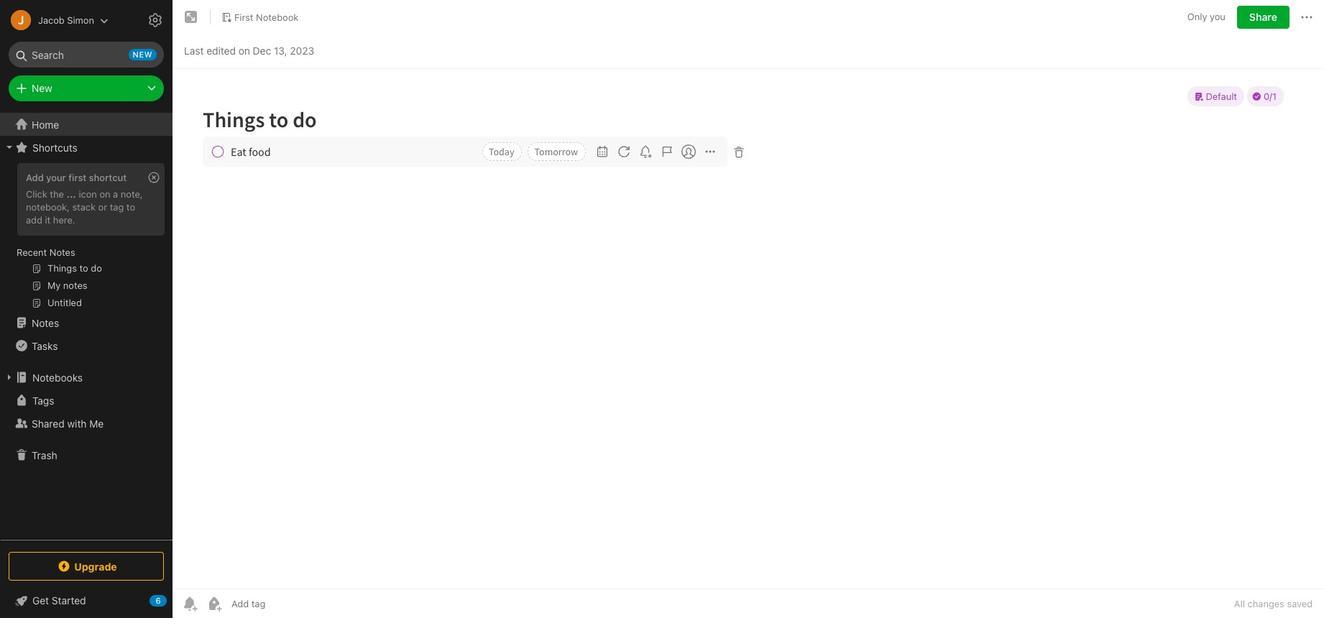 Task type: locate. For each thing, give the bounding box(es) containing it.
saved
[[1288, 598, 1313, 610]]

note,
[[121, 188, 143, 200]]

you
[[1210, 11, 1226, 22]]

stack
[[72, 201, 96, 213]]

trash link
[[0, 444, 172, 467]]

your
[[46, 172, 66, 183]]

here.
[[53, 214, 75, 226]]

get started
[[32, 595, 86, 607]]

tags
[[32, 394, 54, 407]]

to
[[126, 201, 135, 213]]

more actions image
[[1299, 9, 1316, 26]]

icon on a note, notebook, stack or tag to add it here.
[[26, 188, 143, 226]]

share
[[1250, 11, 1278, 23]]

1 horizontal spatial on
[[239, 44, 250, 56]]

recent notes
[[17, 247, 75, 258]]

changes
[[1248, 598, 1285, 610]]

expand note image
[[183, 9, 200, 26]]

click the ...
[[26, 188, 76, 200]]

0 horizontal spatial on
[[100, 188, 110, 200]]

simon
[[67, 14, 94, 26]]

notes
[[50, 247, 75, 258], [32, 317, 59, 329]]

dec
[[253, 44, 271, 56]]

home link
[[0, 113, 173, 136]]

notes right recent
[[50, 247, 75, 258]]

6
[[156, 596, 161, 606]]

1 vertical spatial on
[[100, 188, 110, 200]]

tag
[[110, 201, 124, 213]]

trash
[[32, 449, 57, 461]]

Add tag field
[[230, 598, 338, 611]]

2023
[[290, 44, 314, 56]]

group inside tree
[[0, 159, 172, 317]]

click
[[26, 188, 47, 200]]

on left dec
[[239, 44, 250, 56]]

Account field
[[0, 6, 109, 35]]

group
[[0, 159, 172, 317]]

on
[[239, 44, 250, 56], [100, 188, 110, 200]]

add
[[26, 172, 44, 183]]

notes up tasks
[[32, 317, 59, 329]]

shared with me
[[32, 417, 104, 430]]

Help and Learning task checklist field
[[0, 590, 173, 613]]

...
[[67, 188, 76, 200]]

the
[[50, 188, 64, 200]]

or
[[98, 201, 107, 213]]

first notebook button
[[216, 7, 304, 27]]

tree
[[0, 113, 173, 539]]

a
[[113, 188, 118, 200]]

shortcut
[[89, 172, 127, 183]]

group containing add your first shortcut
[[0, 159, 172, 317]]

notebooks
[[32, 371, 83, 384]]

shortcuts
[[32, 141, 78, 154]]

share button
[[1238, 6, 1290, 29]]

get
[[32, 595, 49, 607]]

0 vertical spatial on
[[239, 44, 250, 56]]

More actions field
[[1299, 6, 1316, 29]]

on left "a"
[[100, 188, 110, 200]]

shared
[[32, 417, 65, 430]]

notebook
[[256, 11, 299, 23]]

add a reminder image
[[181, 596, 199, 613]]

notes link
[[0, 311, 172, 334]]

new search field
[[19, 42, 157, 68]]

jacob simon
[[38, 14, 94, 26]]

jacob
[[38, 14, 65, 26]]



Task type: vqa. For each thing, say whether or not it's contained in the screenshot.
search box
no



Task type: describe. For each thing, give the bounding box(es) containing it.
edited
[[207, 44, 236, 56]]

last
[[184, 44, 204, 56]]

shortcuts button
[[0, 136, 172, 159]]

all changes saved
[[1235, 598, 1313, 610]]

new button
[[9, 76, 164, 101]]

only
[[1188, 11, 1208, 22]]

it
[[45, 214, 51, 226]]

recent
[[17, 247, 47, 258]]

new
[[32, 82, 52, 94]]

Note Editor text field
[[173, 69, 1325, 589]]

first notebook
[[234, 11, 299, 23]]

13,
[[274, 44, 287, 56]]

click to collapse image
[[167, 592, 178, 609]]

0 vertical spatial notes
[[50, 247, 75, 258]]

shared with me link
[[0, 412, 172, 435]]

on inside icon on a note, notebook, stack or tag to add it here.
[[100, 188, 110, 200]]

started
[[52, 595, 86, 607]]

tags button
[[0, 389, 172, 412]]

with
[[67, 417, 87, 430]]

tree containing home
[[0, 113, 173, 539]]

icon
[[79, 188, 97, 200]]

Search text field
[[19, 42, 154, 68]]

notebook,
[[26, 201, 70, 213]]

on inside note window element
[[239, 44, 250, 56]]

all
[[1235, 598, 1246, 610]]

note window element
[[173, 0, 1325, 619]]

notebooks link
[[0, 366, 172, 389]]

me
[[89, 417, 104, 430]]

upgrade
[[74, 561, 117, 573]]

add your first shortcut
[[26, 172, 127, 183]]

tasks button
[[0, 334, 172, 357]]

home
[[32, 118, 59, 131]]

first
[[234, 11, 254, 23]]

tasks
[[32, 340, 58, 352]]

new
[[133, 50, 152, 59]]

1 vertical spatial notes
[[32, 317, 59, 329]]

only you
[[1188, 11, 1226, 22]]

expand notebooks image
[[4, 372, 15, 383]]

add
[[26, 214, 42, 226]]

last edited on dec 13, 2023
[[184, 44, 314, 56]]

settings image
[[147, 12, 164, 29]]

first
[[69, 172, 86, 183]]

upgrade button
[[9, 552, 164, 581]]

add tag image
[[206, 596, 223, 613]]



